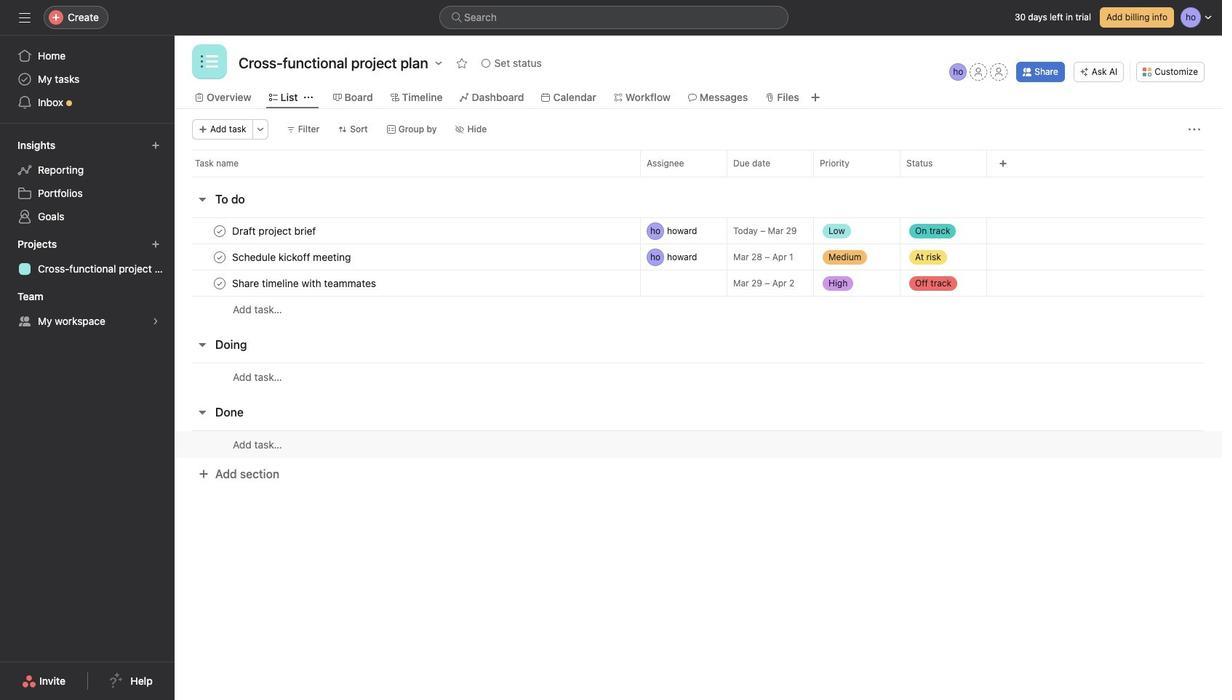 Task type: locate. For each thing, give the bounding box(es) containing it.
mark complete checkbox inside share timeline with teammates cell
[[211, 275, 229, 292]]

1 mark complete checkbox from the top
[[211, 222, 229, 240]]

mark complete image down mark complete option
[[211, 275, 229, 292]]

header done tree grid
[[175, 431, 1223, 459]]

Task name text field
[[229, 276, 381, 291]]

mark complete checkbox up mark complete option
[[211, 222, 229, 240]]

2 collapse task list for this group image from the top
[[197, 407, 208, 419]]

hide sidebar image
[[19, 12, 31, 23]]

2 task name text field from the top
[[229, 250, 356, 265]]

mark complete checkbox for share timeline with teammates cell
[[211, 275, 229, 292]]

manage project members image
[[950, 63, 968, 81]]

task name text field inside draft project brief cell
[[229, 224, 321, 238]]

draft project brief cell
[[175, 218, 641, 245]]

mark complete checkbox inside draft project brief cell
[[211, 222, 229, 240]]

mark complete image inside schedule kickoff meeting cell
[[211, 249, 229, 266]]

projects element
[[0, 231, 175, 284]]

tab actions image
[[304, 93, 313, 102]]

1 vertical spatial mark complete checkbox
[[211, 275, 229, 292]]

schedule kickoff meeting cell
[[175, 244, 641, 271]]

more actions image
[[1189, 124, 1201, 135]]

2 mark complete checkbox from the top
[[211, 275, 229, 292]]

more actions image
[[256, 125, 265, 134]]

share timeline with teammates cell
[[175, 270, 641, 297]]

row
[[175, 150, 1223, 177], [192, 176, 1205, 178], [175, 218, 1223, 245], [175, 244, 1223, 271], [175, 270, 1223, 297], [175, 296, 1223, 323], [175, 363, 1223, 391], [175, 431, 1223, 459]]

1 collapse task list for this group image from the top
[[197, 194, 208, 205]]

1 vertical spatial task name text field
[[229, 250, 356, 265]]

global element
[[0, 36, 175, 123]]

mark complete checkbox for draft project brief cell
[[211, 222, 229, 240]]

collapse task list for this group image
[[197, 194, 208, 205], [197, 407, 208, 419]]

mark complete image
[[211, 249, 229, 266], [211, 275, 229, 292]]

0 vertical spatial collapse task list for this group image
[[197, 194, 208, 205]]

task name text field for mark complete checkbox in the draft project brief cell
[[229, 224, 321, 238]]

mark complete checkbox down mark complete option
[[211, 275, 229, 292]]

task name text field right mark complete image
[[229, 224, 321, 238]]

task name text field inside schedule kickoff meeting cell
[[229, 250, 356, 265]]

0 vertical spatial mark complete image
[[211, 249, 229, 266]]

Mark complete checkbox
[[211, 222, 229, 240], [211, 275, 229, 292]]

teams element
[[0, 284, 175, 336]]

1 vertical spatial mark complete image
[[211, 275, 229, 292]]

task name text field for mark complete option
[[229, 250, 356, 265]]

list box
[[440, 6, 789, 29]]

2 mark complete image from the top
[[211, 275, 229, 292]]

0 vertical spatial task name text field
[[229, 224, 321, 238]]

Task name text field
[[229, 224, 321, 238], [229, 250, 356, 265]]

mark complete image down mark complete image
[[211, 249, 229, 266]]

add tab image
[[810, 92, 822, 103]]

mark complete image
[[211, 222, 229, 240]]

1 mark complete image from the top
[[211, 249, 229, 266]]

1 vertical spatial collapse task list for this group image
[[197, 407, 208, 419]]

list image
[[201, 53, 218, 71]]

new project or portfolio image
[[151, 240, 160, 249]]

mark complete image inside share timeline with teammates cell
[[211, 275, 229, 292]]

task name text field up task name text box
[[229, 250, 356, 265]]

1 task name text field from the top
[[229, 224, 321, 238]]

insights element
[[0, 132, 175, 231]]

0 vertical spatial mark complete checkbox
[[211, 222, 229, 240]]



Task type: describe. For each thing, give the bounding box(es) containing it.
mark complete image for mark complete option
[[211, 249, 229, 266]]

collapse task list for this group image for header to do tree grid
[[197, 194, 208, 205]]

header to do tree grid
[[175, 218, 1223, 323]]

Mark complete checkbox
[[211, 249, 229, 266]]

see details, my workspace image
[[151, 317, 160, 326]]

add to starred image
[[456, 58, 468, 69]]

collapse task list for this group image for header done "tree grid"
[[197, 407, 208, 419]]

new insights image
[[151, 141, 160, 150]]

mark complete image for mark complete checkbox in the share timeline with teammates cell
[[211, 275, 229, 292]]

collapse task list for this group image
[[197, 339, 208, 351]]

add field image
[[999, 159, 1008, 168]]



Task type: vqa. For each thing, say whether or not it's contained in the screenshot.
can
no



